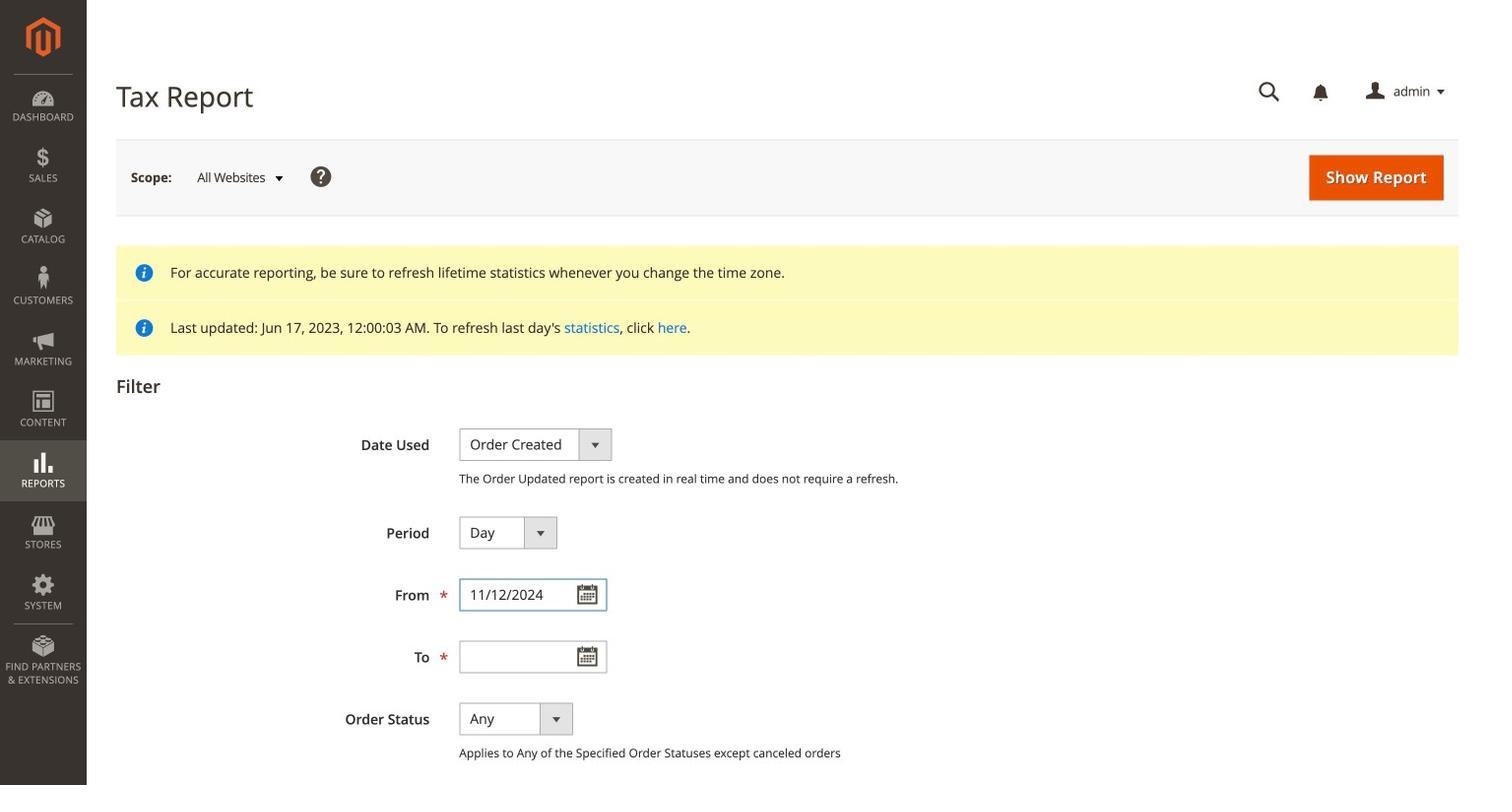 Task type: locate. For each thing, give the bounding box(es) containing it.
None text field
[[1246, 75, 1295, 109], [459, 579, 607, 611], [1246, 75, 1295, 109], [459, 579, 607, 611]]

magento admin panel image
[[26, 17, 61, 57]]

None text field
[[459, 641, 607, 673]]

menu bar
[[0, 74, 87, 697]]



